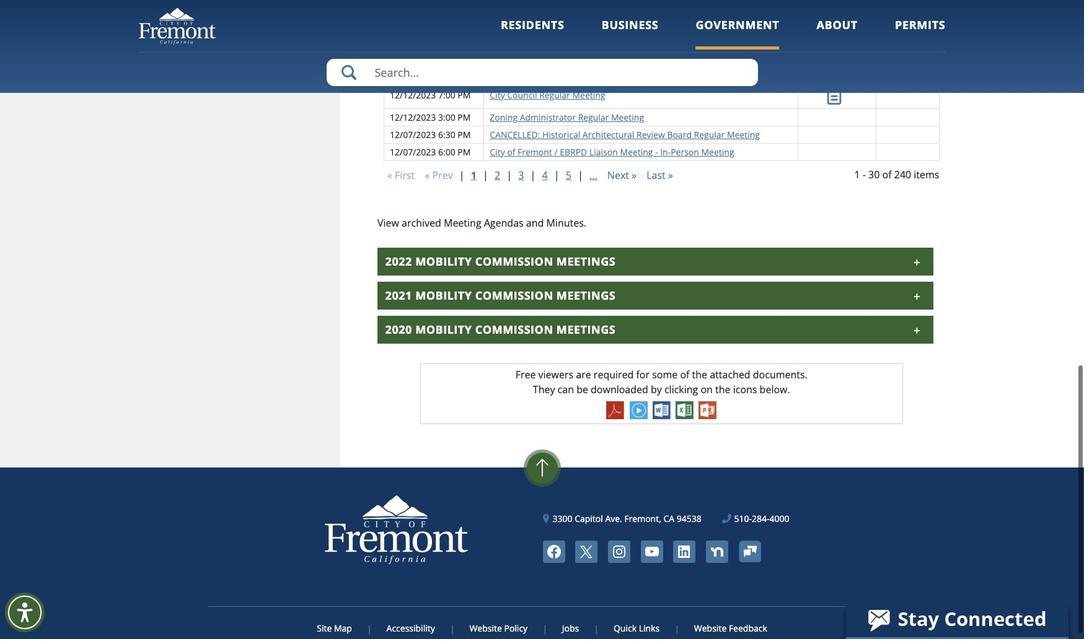 Task type: describe. For each thing, give the bounding box(es) containing it.
94538
[[677, 513, 702, 525]]

12/12/2023 for 12/12/2023 3:00 pm
[[390, 111, 436, 123]]

2021
[[385, 288, 412, 303]]

website for website policy
[[470, 623, 502, 635]]

12/07/2023 for 12/07/2023 6:00 pm
[[390, 146, 436, 158]]

pm for 12/19/2023 7:00 pm
[[458, 11, 471, 23]]

quick links
[[614, 623, 660, 635]]

1 link
[[467, 167, 481, 183]]

architectural
[[583, 129, 635, 140]]

website policy
[[470, 623, 528, 635]]

2020 mobility commission meetings
[[385, 322, 616, 337]]

commission down 2021 mobility commission meetings
[[475, 322, 554, 337]]

3 link
[[515, 167, 528, 183]]

last » link
[[643, 167, 677, 183]]

cancelled: city council regular meeting link
[[490, 11, 658, 23]]

required
[[594, 368, 634, 382]]

510-284-4000 link
[[723, 513, 790, 526]]

footer nd icon image
[[706, 541, 729, 563]]

meetings for 2022 mobility commission meetings
[[557, 254, 616, 269]]

government link
[[696, 17, 780, 49]]

4 link
[[539, 167, 552, 183]]

cancelled: for cancelled: city council regular meeting
[[490, 11, 540, 23]]

footer fb icon image
[[543, 541, 565, 563]]

4 | from the left
[[531, 168, 536, 182]]

site map
[[317, 623, 352, 635]]

mobility for 2020
[[416, 322, 472, 337]]

download acrobat reader image
[[607, 402, 625, 420]]

website feedback
[[694, 623, 768, 635]]

capitol
[[575, 513, 603, 525]]

download excel viewer image
[[676, 402, 694, 420]]

6:00 for 12/07/2023
[[438, 146, 456, 158]]

cancelled human relations commission
[[490, 28, 662, 40]]

feedback
[[729, 623, 768, 635]]

in-
[[661, 146, 671, 158]]

liaison
[[590, 146, 618, 158]]

cancelled: city council regular meeting
[[490, 11, 658, 23]]

4000
[[770, 513, 790, 525]]

6:00 for 12/14/2023
[[438, 67, 456, 79]]

archived
[[402, 216, 441, 230]]

12/12/2023 for 12/12/2023 7:00 pm
[[390, 89, 436, 101]]

clicking
[[665, 383, 698, 397]]

by
[[651, 383, 662, 397]]

/
[[555, 146, 558, 158]]

accessibility link
[[371, 623, 451, 635]]

session
[[674, 67, 705, 79]]

12/07/2023 6:30 pm
[[390, 129, 471, 140]]

cancelled: historical architectural review board regular meeting
[[490, 129, 760, 140]]

accessibility
[[387, 623, 435, 635]]

zoning
[[490, 111, 518, 123]]

residents link
[[501, 17, 565, 49]]

review
[[637, 129, 665, 140]]

fremont
[[518, 146, 552, 158]]

of inside the free viewers are required for some of the attached documents. they can be downloaded by clicking on the icons below.
[[680, 368, 690, 382]]

quick links link
[[598, 623, 676, 635]]

planning commission regular meeting link
[[490, 48, 646, 60]]

1 horizontal spatial council
[[560, 11, 590, 23]]

0 horizontal spatial council
[[507, 89, 537, 101]]

510-
[[734, 513, 752, 525]]

person
[[671, 146, 699, 158]]

pm for 12/12/2023 3:00 pm
[[458, 111, 471, 123]]

documents.
[[753, 368, 808, 382]]

2 link
[[491, 167, 504, 183]]

12/18/2023
[[390, 28, 436, 40]]

regular for commission
[[580, 48, 611, 60]]

regular up relations
[[592, 11, 623, 23]]

fremont,
[[625, 513, 662, 525]]

view archived meeting agendas and minutes.
[[378, 216, 587, 230]]

1 horizontal spatial the
[[716, 383, 731, 397]]

... link
[[586, 167, 601, 183]]

downloaded
[[591, 383, 649, 397]]

jobs
[[562, 623, 579, 635]]

administrator
[[520, 111, 576, 123]]

about
[[817, 17, 858, 32]]

pm for 12/14/2023 7:00 pm
[[458, 48, 471, 60]]

0 horizontal spatial of
[[507, 146, 516, 158]]

website feedback link
[[678, 623, 768, 635]]

pm for 12/12/2023 7:00 pm
[[458, 89, 471, 101]]

2 horizontal spatial of
[[883, 168, 892, 181]]

5
[[566, 168, 572, 182]]

icons
[[733, 383, 757, 397]]

meetings for 2021 mobility commission meetings
[[557, 288, 616, 303]]

regular for council
[[540, 89, 570, 101]]

regular right board
[[694, 129, 725, 140]]

footer ig icon image
[[608, 541, 631, 563]]

» for next »
[[632, 168, 637, 182]]

...
[[590, 168, 598, 182]]

0 vertical spatial city
[[543, 11, 558, 23]]

12/12/2023 7:00 pm
[[390, 89, 471, 101]]

3300
[[553, 513, 573, 525]]

1 horizontal spatial 1
[[855, 168, 860, 181]]

residents
[[501, 17, 565, 32]]

mobility for 2021
[[416, 288, 472, 303]]

relations
[[572, 28, 610, 40]]

website for website feedback
[[694, 623, 727, 635]]

map
[[334, 623, 352, 635]]

download word viewer image
[[653, 402, 671, 420]]

commission right relations
[[612, 28, 662, 40]]

city for of
[[490, 146, 505, 158]]

2 | from the left
[[483, 168, 489, 182]]

board
[[667, 129, 692, 140]]

they
[[533, 383, 555, 397]]

ca
[[664, 513, 675, 525]]

7:00 for 12/18/2023
[[438, 28, 456, 40]]

12/14/2023 6:00 pm
[[390, 67, 471, 79]]

4
[[542, 168, 548, 182]]

on
[[701, 383, 713, 397]]

7:00 for 12/12/2023
[[438, 89, 456, 101]]

about link
[[817, 17, 858, 49]]

free
[[516, 368, 536, 382]]

6:30
[[438, 129, 456, 140]]



Task type: locate. For each thing, give the bounding box(es) containing it.
1 left 2 on the top of the page
[[471, 168, 477, 182]]

council up cancelled human relations commission link
[[560, 11, 590, 23]]

meetings for 2020 mobility commission meetings
[[557, 322, 616, 337]]

and
[[526, 216, 544, 230]]

0 horizontal spatial -
[[645, 67, 648, 79]]

12/07/2023
[[390, 129, 436, 140], [390, 146, 436, 158]]

| right 3 link
[[531, 168, 536, 182]]

tab list inside columnusercontrol3 main content
[[378, 248, 934, 344]]

business
[[602, 17, 659, 32]]

next »
[[608, 168, 637, 182]]

permits link
[[895, 17, 946, 49]]

pm up 12/18/2023 7:00 pm
[[458, 11, 471, 23]]

3300 capitol ave. fremont, ca 94538 link
[[544, 513, 702, 526]]

6 | from the left
[[578, 168, 583, 182]]

free viewers are required for some of the attached documents. they can be downloaded by clicking on the icons below.
[[516, 368, 808, 397]]

columnusercontrol3 main content
[[340, 0, 946, 468]]

3 meetings from the top
[[557, 322, 616, 337]]

site
[[317, 623, 332, 635]]

1 planning from the top
[[490, 48, 525, 60]]

2 vertical spatial of
[[680, 368, 690, 382]]

12/14/2023 7:00 pm
[[390, 48, 471, 60]]

council up zoning
[[507, 89, 537, 101]]

of
[[507, 146, 516, 158], [883, 168, 892, 181], [680, 368, 690, 382]]

2 » from the left
[[668, 168, 673, 182]]

0 vertical spatial planning
[[490, 48, 525, 60]]

284-
[[752, 513, 770, 525]]

commission up 2021 mobility commission meetings
[[475, 254, 554, 269]]

0 horizontal spatial 1
[[471, 168, 477, 182]]

jobs link
[[546, 623, 595, 635]]

2 horizontal spatial -
[[863, 168, 866, 181]]

download powerpoint viewer image
[[699, 402, 717, 420]]

pm right 3:00
[[458, 111, 471, 123]]

ave.
[[605, 513, 622, 525]]

6:00 down the 6:30
[[438, 146, 456, 158]]

8 pm from the top
[[458, 146, 471, 158]]

last »
[[647, 168, 673, 182]]

240
[[895, 168, 912, 181]]

below.
[[760, 383, 790, 397]]

» for last »
[[668, 168, 673, 182]]

7:00 up 12/18/2023 7:00 pm
[[438, 11, 456, 23]]

12/14/2023 for 12/14/2023 6:00 pm
[[390, 67, 436, 79]]

city of fremont / ebrpd liaison meeting - in-person meeting
[[490, 146, 735, 158]]

government
[[696, 17, 780, 32]]

2 12/07/2023 from the top
[[390, 146, 436, 158]]

business link
[[602, 17, 659, 49]]

0 vertical spatial 12/12/2023
[[390, 89, 436, 101]]

1 12/14/2023 from the top
[[390, 48, 436, 60]]

12/14/2023 down 12/18/2023
[[390, 48, 436, 60]]

last
[[647, 168, 666, 182]]

0 vertical spatial meetings
[[557, 254, 616, 269]]

cancelled: up cancelled
[[490, 11, 540, 23]]

stay connected image
[[846, 603, 1068, 638]]

be
[[577, 383, 588, 397]]

2 website from the left
[[694, 623, 727, 635]]

items
[[914, 168, 940, 181]]

pm up 12/12/2023 3:00 pm
[[458, 89, 471, 101]]

pm for 12/07/2023 6:00 pm
[[458, 146, 471, 158]]

| left 5
[[554, 168, 560, 182]]

2 12/14/2023 from the top
[[390, 67, 436, 79]]

2 vertical spatial -
[[863, 168, 866, 181]]

the right the on
[[716, 383, 731, 397]]

cancelled: down zoning
[[490, 129, 540, 140]]

mobility right 2021
[[416, 288, 472, 303]]

footer yt icon image
[[641, 541, 663, 563]]

2 planning from the top
[[490, 67, 525, 79]]

2 cancelled: from the top
[[490, 129, 540, 140]]

2 meetings from the top
[[557, 288, 616, 303]]

| left 1 link
[[459, 168, 465, 182]]

5 | from the left
[[554, 168, 560, 182]]

0 vertical spatial 6:00
[[438, 67, 456, 79]]

1 vertical spatial planning
[[490, 67, 525, 79]]

1 vertical spatial city
[[490, 89, 505, 101]]

1 vertical spatial council
[[507, 89, 537, 101]]

| 1 | 2 | 3 | 4 | 5 | ...
[[459, 168, 598, 182]]

0 vertical spatial cancelled:
[[490, 11, 540, 23]]

6:00 down '12/14/2023 7:00 pm'
[[438, 67, 456, 79]]

planning commission regular meeting
[[490, 48, 646, 60]]

2 7:00 from the top
[[438, 28, 456, 40]]

| left 3
[[507, 168, 512, 182]]

city up zoning
[[490, 89, 505, 101]]

view
[[378, 216, 399, 230]]

» right last at the top right of page
[[668, 168, 673, 182]]

planning commission special meeting - work session
[[490, 67, 705, 79]]

»
[[632, 168, 637, 182], [668, 168, 673, 182]]

tab list
[[378, 248, 934, 344]]

1 | from the left
[[459, 168, 465, 182]]

1
[[855, 168, 860, 181], [471, 168, 477, 182]]

city for council
[[490, 89, 505, 101]]

pm right the 6:30
[[458, 129, 471, 140]]

some
[[652, 368, 678, 382]]

ebrpd
[[560, 146, 587, 158]]

regular up the special at the right of page
[[580, 48, 611, 60]]

commission up 2020 mobility commission meetings at the bottom
[[475, 288, 554, 303]]

meetings
[[557, 254, 616, 269], [557, 288, 616, 303], [557, 322, 616, 337]]

pm down 12/18/2023 7:00 pm
[[458, 48, 471, 60]]

- left in-
[[655, 146, 658, 158]]

are
[[576, 368, 591, 382]]

next » link
[[604, 167, 641, 183]]

- left 30
[[863, 168, 866, 181]]

work
[[650, 67, 672, 79]]

2
[[495, 168, 501, 182]]

1 vertical spatial meetings
[[557, 288, 616, 303]]

mobility
[[416, 254, 472, 269], [416, 288, 472, 303], [416, 322, 472, 337]]

commission
[[612, 28, 662, 40], [527, 48, 577, 60], [527, 67, 577, 79], [475, 254, 554, 269], [475, 288, 554, 303], [475, 322, 554, 337]]

12/12/2023 up "12/07/2023 6:30 pm"
[[390, 111, 436, 123]]

links
[[639, 623, 660, 635]]

Search text field
[[326, 59, 758, 86]]

1 vertical spatial 12/12/2023
[[390, 111, 436, 123]]

2 vertical spatial mobility
[[416, 322, 472, 337]]

12/19/2023 7:00 pm
[[390, 11, 471, 23]]

12/07/2023 down 12/12/2023 3:00 pm
[[390, 129, 436, 140]]

cancelled
[[490, 28, 538, 40]]

pm up 1 link
[[458, 146, 471, 158]]

pm for 12/18/2023 7:00 pm
[[458, 28, 471, 40]]

7:00 down 12/19/2023 7:00 pm on the left
[[438, 28, 456, 40]]

0 vertical spatial the
[[692, 368, 708, 382]]

the
[[692, 368, 708, 382], [716, 383, 731, 397]]

1 6:00 from the top
[[438, 67, 456, 79]]

0 vertical spatial mobility
[[416, 254, 472, 269]]

website left feedback
[[694, 623, 727, 635]]

1 » from the left
[[632, 168, 637, 182]]

attached
[[710, 368, 751, 382]]

7:00
[[438, 11, 456, 23], [438, 28, 456, 40], [438, 48, 456, 60], [438, 89, 456, 101]]

footer li icon image
[[674, 541, 696, 563]]

pm down 12/19/2023 7:00 pm on the left
[[458, 28, 471, 40]]

0 horizontal spatial »
[[632, 168, 637, 182]]

0 vertical spatial of
[[507, 146, 516, 158]]

minutes.
[[547, 216, 587, 230]]

3 7:00 from the top
[[438, 48, 456, 60]]

zoning administrator regular meeting link
[[490, 111, 644, 123]]

of left fremont in the top of the page
[[507, 146, 516, 158]]

0 horizontal spatial the
[[692, 368, 708, 382]]

5 pm from the top
[[458, 89, 471, 101]]

1 website from the left
[[470, 623, 502, 635]]

1 vertical spatial the
[[716, 383, 731, 397]]

regular up administrator
[[540, 89, 570, 101]]

1 pm from the top
[[458, 11, 471, 23]]

5 link
[[562, 167, 575, 183]]

cancelled: for cancelled: historical architectural review board regular meeting
[[490, 129, 540, 140]]

6:00
[[438, 67, 456, 79], [438, 146, 456, 158]]

planning for planning commission regular meeting
[[490, 48, 525, 60]]

2021 mobility commission meetings
[[385, 288, 616, 303]]

6 pm from the top
[[458, 111, 471, 123]]

12/14/2023 down '12/14/2023 7:00 pm'
[[390, 67, 436, 79]]

mobility down the archived
[[416, 254, 472, 269]]

1 horizontal spatial of
[[680, 368, 690, 382]]

download windows media player image
[[630, 402, 648, 420]]

12/14/2023 for 12/14/2023 7:00 pm
[[390, 48, 436, 60]]

3 mobility from the top
[[416, 322, 472, 337]]

3 | from the left
[[507, 168, 512, 182]]

7:00 up 3:00
[[438, 89, 456, 101]]

12/12/2023 down the 12/14/2023 6:00 pm
[[390, 89, 436, 101]]

of up clicking
[[680, 368, 690, 382]]

can
[[558, 383, 574, 397]]

1 meetings from the top
[[557, 254, 616, 269]]

1 horizontal spatial »
[[668, 168, 673, 182]]

0 vertical spatial 12/07/2023
[[390, 129, 436, 140]]

1 vertical spatial mobility
[[416, 288, 472, 303]]

1 vertical spatial of
[[883, 168, 892, 181]]

12/07/2023 down "12/07/2023 6:30 pm"
[[390, 146, 436, 158]]

2 6:00 from the top
[[438, 146, 456, 158]]

7 pm from the top
[[458, 129, 471, 140]]

| left 2 link
[[483, 168, 489, 182]]

1 cancelled: from the top
[[490, 11, 540, 23]]

next
[[608, 168, 629, 182]]

| right 5 link
[[578, 168, 583, 182]]

3 pm from the top
[[458, 48, 471, 60]]

regular
[[592, 11, 623, 23], [580, 48, 611, 60], [540, 89, 570, 101], [578, 111, 609, 123], [694, 129, 725, 140]]

1 7:00 from the top
[[438, 11, 456, 23]]

historical
[[543, 129, 581, 140]]

city up 2 on the top of the page
[[490, 146, 505, 158]]

1 left 30
[[855, 168, 860, 181]]

1 vertical spatial 12/07/2023
[[390, 146, 436, 158]]

cancelled human relations commission link
[[490, 28, 662, 40]]

pm for 12/07/2023 6:30 pm
[[458, 129, 471, 140]]

footer tw icon image
[[576, 541, 598, 563]]

city council regular meeting link
[[490, 89, 606, 101]]

pm down '12/14/2023 7:00 pm'
[[458, 67, 471, 79]]

footer my icon image
[[739, 541, 761, 563]]

1 horizontal spatial -
[[655, 146, 658, 158]]

2020
[[385, 322, 412, 337]]

7:00 down 12/18/2023 7:00 pm
[[438, 48, 456, 60]]

7:00 for 12/19/2023
[[438, 11, 456, 23]]

regular for administrator
[[578, 111, 609, 123]]

0 horizontal spatial website
[[470, 623, 502, 635]]

1 vertical spatial 12/14/2023
[[390, 67, 436, 79]]

website policy link
[[454, 623, 544, 635]]

for
[[637, 368, 650, 382]]

4 pm from the top
[[458, 67, 471, 79]]

0 vertical spatial -
[[645, 67, 648, 79]]

pm for 12/14/2023 6:00 pm
[[458, 67, 471, 79]]

commission up city council regular meeting link
[[527, 67, 577, 79]]

the up the on
[[692, 368, 708, 382]]

4 7:00 from the top
[[438, 89, 456, 101]]

2 vertical spatial city
[[490, 146, 505, 158]]

1 12/12/2023 from the top
[[390, 89, 436, 101]]

mobility right 2020
[[416, 322, 472, 337]]

2 mobility from the top
[[416, 288, 472, 303]]

1 12/07/2023 from the top
[[390, 129, 436, 140]]

-
[[645, 67, 648, 79], [655, 146, 658, 158], [863, 168, 866, 181]]

0 vertical spatial council
[[560, 11, 590, 23]]

planning
[[490, 48, 525, 60], [490, 67, 525, 79]]

1 mobility from the top
[[416, 254, 472, 269]]

0 vertical spatial 12/14/2023
[[390, 48, 436, 60]]

of right 30
[[883, 168, 892, 181]]

commission down human
[[527, 48, 577, 60]]

meeting
[[625, 11, 658, 23], [613, 48, 646, 60], [610, 67, 643, 79], [573, 89, 606, 101], [611, 111, 644, 123], [727, 129, 760, 140], [620, 146, 653, 158], [702, 146, 735, 158], [444, 216, 482, 230]]

agendas
[[484, 216, 524, 230]]

city up human
[[543, 11, 558, 23]]

2 vertical spatial meetings
[[557, 322, 616, 337]]

2 pm from the top
[[458, 28, 471, 40]]

regular up architectural
[[578, 111, 609, 123]]

12/07/2023 for 12/07/2023 6:30 pm
[[390, 129, 436, 140]]

7:00 for 12/14/2023
[[438, 48, 456, 60]]

1 horizontal spatial website
[[694, 623, 727, 635]]

city council regular meeting
[[490, 89, 606, 101]]

mobility for 2022
[[416, 254, 472, 269]]

zoning administrator regular meeting
[[490, 111, 644, 123]]

planning for planning commission special meeting - work session
[[490, 67, 525, 79]]

special
[[580, 67, 608, 79]]

tab list containing 2022 mobility commission meetings
[[378, 248, 934, 344]]

website
[[470, 623, 502, 635], [694, 623, 727, 635]]

1 vertical spatial -
[[655, 146, 658, 158]]

cancelled:
[[490, 11, 540, 23], [490, 129, 540, 140]]

2 12/12/2023 from the top
[[390, 111, 436, 123]]

3:00
[[438, 111, 456, 123]]

1 vertical spatial 6:00
[[438, 146, 456, 158]]

website left policy
[[470, 623, 502, 635]]

» right next at the top right of the page
[[632, 168, 637, 182]]

1 vertical spatial cancelled:
[[490, 129, 540, 140]]

12/12/2023 3:00 pm
[[390, 111, 471, 123]]

- left work
[[645, 67, 648, 79]]

2022
[[385, 254, 412, 269]]

quick
[[614, 623, 637, 635]]



Task type: vqa. For each thing, say whether or not it's contained in the screenshot.


